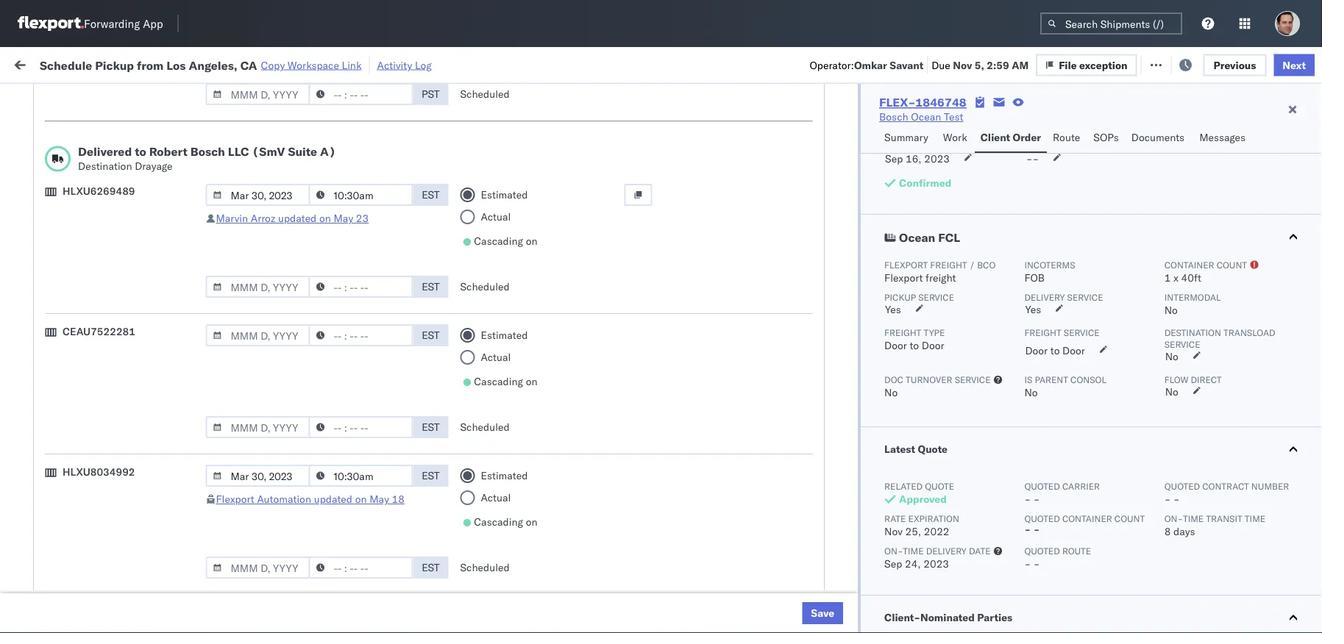 Task type: describe. For each thing, give the bounding box(es) containing it.
3 2130387 from the top
[[844, 601, 889, 614]]

client-nominated parties
[[885, 612, 1013, 625]]

3 flex-2130387 from the top
[[813, 601, 889, 614]]

incoterms
[[1025, 259, 1076, 270]]

workitem
[[16, 120, 55, 131]]

ceau7522281, for 'schedule pickup from los angeles, ca' link associated with fourth the schedule pickup from los angeles, ca button from the bottom of the page
[[907, 277, 982, 290]]

3 upload customs clearance documents from the top
[[34, 593, 161, 620]]

2 actual from the top
[[481, 351, 511, 364]]

resize handle column header for container numbers
[[977, 114, 995, 634]]

sep 16, 2023
[[886, 152, 950, 165]]

rate
[[885, 513, 906, 524]]

deadline
[[237, 120, 273, 131]]

delivery down fob
[[1025, 292, 1065, 303]]

no right the :
[[345, 91, 357, 102]]

2 schedule pickup from los angeles, ca button from the top
[[34, 268, 209, 299]]

2 lhuu7894563, uetu5238478 from the top
[[907, 374, 1057, 387]]

mbl/mawb
[[1002, 120, 1054, 131]]

4 mmm d, yyyy text field from the top
[[206, 465, 310, 487]]

client-
[[885, 612, 921, 625]]

next button
[[1274, 54, 1315, 76]]

mbl/mawb numbers
[[1002, 120, 1092, 131]]

2 abcdefg78456546 from the top
[[1002, 374, 1101, 387]]

days
[[1174, 526, 1196, 538]]

3 schedule pickup from los angeles, ca from the top
[[34, 334, 198, 361]]

schedule for 3rd schedule delivery appointment button from the bottom
[[34, 244, 77, 257]]

ca for fifth the schedule pickup from los angeles, ca button from the bottom of the page
[[34, 219, 48, 232]]

robert
[[149, 144, 188, 159]]

ocean inside "button"
[[900, 230, 936, 245]]

lhuu7894563, uetu5238478 for 2:59 am est, dec 14, 2022
[[907, 342, 1057, 354]]

1 mmm d, yyyy text field from the top
[[206, 184, 310, 206]]

2130387 for schedule pickup from rotterdam, netherlands
[[844, 536, 889, 549]]

est for -- : -- -- text box for mmm d, yyyy text field corresponding to hlxu8034992
[[422, 562, 440, 574]]

account for schedule pickup from rotterdam, netherlands
[[717, 536, 756, 549]]

message (0)
[[213, 57, 274, 70]]

2:00 am est, nov 9, 2022
[[237, 310, 365, 322]]

destination transload service
[[1165, 327, 1276, 350]]

door to door
[[1026, 344, 1086, 357]]

from for fifth the schedule pickup from los angeles, ca button from the bottom of the page's 'schedule pickup from los angeles, ca' link
[[115, 204, 136, 217]]

date
[[969, 546, 991, 557]]

3 integration test account - karl lagerfeld from the top
[[642, 601, 833, 614]]

on- for on-time transit time 8 days
[[1165, 513, 1183, 524]]

delivered
[[78, 144, 132, 159]]

angeles, for 'schedule pickup from los angeles, ca' link associated with fourth the schedule pickup from los angeles, ca button from the bottom of the page
[[158, 269, 198, 282]]

2 test123456 from the top
[[1002, 245, 1065, 258]]

0 vertical spatial freight
[[931, 259, 968, 270]]

actions
[[1278, 120, 1309, 131]]

11 resize handle column header from the left
[[1296, 114, 1314, 634]]

2022 up the 23 in the top of the page
[[341, 180, 366, 193]]

client for client name
[[546, 120, 570, 131]]

turnover
[[906, 374, 953, 385]]

no up flow
[[1166, 350, 1179, 363]]

jaehyung
[[1186, 504, 1230, 517]]

2 uetu5238478 from the top
[[985, 374, 1057, 387]]

from for 'schedule pickup from los angeles, ca' link for 1st the schedule pickup from los angeles, ca button from the bottom of the page
[[115, 560, 136, 573]]

1 -- : -- -- text field from the top
[[309, 184, 413, 206]]

fcl for first schedule delivery appointment button from the bottom
[[483, 504, 502, 517]]

resize handle column header for workitem
[[211, 114, 228, 634]]

operator: omkar savant
[[810, 58, 924, 71]]

may for 23
[[334, 212, 353, 225]]

from up for
[[137, 58, 164, 72]]

activity
[[377, 59, 412, 71]]

door up doc
[[885, 339, 907, 352]]

2022 inside quoted contract number - - rate expiration nov 25, 2022
[[924, 526, 950, 538]]

4 schedule pickup from los angeles, ca from the top
[[34, 463, 198, 491]]

2 flex-1889466 from the top
[[813, 374, 889, 387]]

gvcu5265864 for schedule delivery appointment
[[907, 503, 979, 516]]

4 schedule delivery appointment button from the top
[[34, 502, 181, 519]]

container for container numbers
[[907, 114, 946, 125]]

documents inside button
[[1132, 131, 1185, 144]]

--
[[1027, 152, 1039, 165]]

test123456 for upload customs clearance documents button corresponding to 2:00 am est, nov 9, 2022
[[1002, 310, 1065, 322]]

3 hlxu6269489, from the top
[[985, 244, 1060, 257]]

ocean fcl button
[[861, 215, 1323, 259]]

5, for fourth the schedule pickup from los angeles, ca button from the bottom of the page
[[328, 277, 338, 290]]

no down doc
[[885, 386, 898, 399]]

angeles, for confirm pickup from los angeles, ca link
[[152, 399, 192, 411]]

2 schedule delivery appointment from the top
[[34, 244, 181, 257]]

2 schedule pickup from los angeles, ca from the top
[[34, 269, 198, 297]]

delivery service
[[1025, 292, 1104, 303]]

workspace
[[288, 59, 339, 71]]

7:00
[[237, 407, 259, 420]]

ceau7522281, for upload customs clearance documents link for 2:00 am est, nov 9, 2022
[[907, 309, 982, 322]]

karl for schedule delivery appointment
[[768, 504, 787, 517]]

gaurav jawla for ymluw236679313
[[1186, 148, 1248, 160]]

3 upload customs clearance documents link from the top
[[34, 592, 209, 622]]

ca for confirm pickup from los angeles, ca button
[[34, 413, 48, 426]]

flex id
[[789, 120, 817, 131]]

quote
[[918, 443, 948, 456]]

11:30
[[237, 504, 266, 517]]

3 upload from the top
[[34, 593, 67, 606]]

door down type
[[922, 339, 945, 352]]

2023 for 2:59 am est, jan 25, 2023
[[343, 569, 369, 581]]

hlxu8034992 for upload customs clearance documents button corresponding to 2:00 am est, nov 9, 2022
[[1063, 309, 1135, 322]]

bosch ocean test link
[[880, 110, 964, 124]]

1 schedule pickup from los angeles, ca button from the top
[[34, 204, 209, 234]]

1 schedule delivery appointment from the top
[[34, 179, 181, 192]]

est for -- : -- -- text field for 2nd mmm d, yyyy text box from the top of the page
[[422, 329, 440, 342]]

/
[[970, 259, 975, 270]]

2 1889466 from the top
[[844, 374, 889, 387]]

flexport freight / bco flexport freight
[[885, 259, 996, 284]]

fcl for 1st schedule delivery appointment button
[[483, 180, 502, 193]]

order
[[1013, 131, 1042, 144]]

type
[[924, 327, 945, 338]]

log
[[415, 59, 432, 71]]

am for fourth the schedule pickup from los angeles, ca button from the bottom of the page
[[262, 277, 279, 290]]

doc turnover service
[[885, 374, 991, 385]]

1 schedule delivery appointment button from the top
[[34, 178, 181, 195]]

13,
[[325, 471, 341, 484]]

est, for 7:00 pm est, dec 23, 2022
[[281, 407, 303, 420]]

suite
[[288, 144, 317, 159]]

3 ceau7522281, from the top
[[907, 244, 982, 257]]

destination inside delivered to robert bosch llc (smv suite a) destination drayage
[[78, 160, 132, 173]]

client order button
[[975, 124, 1047, 153]]

flexport for freight
[[885, 259, 928, 270]]

related
[[885, 481, 923, 492]]

5 schedule pickup from los angeles, ca from the top
[[34, 560, 198, 588]]

2022 up 2:00 am est, nov 9, 2022
[[341, 277, 366, 290]]

est, for 2:59 am est, jan 13, 2023
[[281, 471, 303, 484]]

karl for schedule pickup from rotterdam, netherlands
[[768, 536, 787, 549]]

no inside intermodal no
[[1165, 304, 1178, 317]]

import work
[[124, 57, 186, 70]]

confirm for confirm delivery
[[34, 438, 71, 451]]

3 karl from the top
[[768, 601, 787, 614]]

los for 1st the schedule pickup from los angeles, ca button from the bottom of the page
[[139, 560, 155, 573]]

1 scheduled from the top
[[460, 88, 510, 100]]

2:59 am est, dec 14, 2022
[[237, 342, 372, 355]]

ocean fcl inside 'ocean fcl' "button"
[[900, 230, 960, 245]]

2022 down 7:00 pm est, dec 23, 2022
[[346, 439, 372, 452]]

3 integration from the top
[[642, 601, 693, 614]]

cascading for flexport automation updated on may 18
[[474, 516, 523, 529]]

from for 'schedule pickup from los angeles, ca' link related to 3rd the schedule pickup from los angeles, ca button from the bottom
[[115, 334, 136, 347]]

2 hlxu6269489, from the top
[[985, 212, 1060, 225]]

sep for sep 16, 2023
[[886, 152, 903, 165]]

ceau7522281
[[63, 325, 135, 338]]

10 resize handle column header from the left
[[1257, 114, 1275, 634]]

route
[[1053, 131, 1081, 144]]

snoozed
[[304, 91, 339, 102]]

0 horizontal spatial work
[[160, 57, 186, 70]]

pickup for 1st the schedule pickup from los angeles, ca button from the bottom of the page
[[80, 560, 112, 573]]

1 edt, from the top
[[281, 148, 304, 160]]

delivery for 1st schedule delivery appointment button
[[80, 179, 118, 192]]

flex-1846748 link
[[880, 95, 967, 110]]

forwarding app
[[84, 17, 163, 31]]

llc
[[228, 144, 249, 159]]

confirm delivery button
[[34, 438, 112, 454]]

3 schedule delivery appointment from the top
[[34, 374, 181, 386]]

2023 for 11:30 pm est, jan 23, 2023
[[349, 504, 375, 517]]

track
[[390, 57, 414, 70]]

upload for 2:00 am est, nov 9, 2022
[[34, 301, 67, 314]]

5 hlxu6269489, from the top
[[985, 309, 1060, 322]]

flex id button
[[782, 117, 885, 132]]

appointment for schedule delivery appointment link for third schedule delivery appointment button from the top
[[121, 374, 181, 386]]

quote
[[925, 481, 955, 492]]

1889466 for 9:00 am est, dec 24, 2022
[[844, 439, 889, 452]]

est, for 2:59 am est, jan 25, 2023
[[281, 569, 303, 581]]

summary
[[885, 131, 929, 144]]

2 cascading from the top
[[474, 375, 523, 388]]

on-time transit time 8 days
[[1165, 513, 1266, 538]]

due nov 5, 2:59 am
[[932, 58, 1029, 71]]

savant
[[890, 58, 924, 71]]

related quote
[[885, 481, 955, 492]]

2 lhuu7894563, from the top
[[907, 374, 983, 387]]

lagerfeld for schedule delivery appointment
[[790, 504, 833, 517]]

flex-2130387 for schedule delivery appointment
[[813, 504, 889, 517]]

in
[[219, 91, 227, 102]]

1 horizontal spatial 24,
[[905, 558, 921, 571]]

1 vertical spatial freight
[[926, 272, 957, 284]]

3 lagerfeld from the top
[[790, 601, 833, 614]]

estimated for marvin arroz updated on may 23
[[481, 188, 528, 201]]

origin
[[1288, 504, 1316, 517]]

4 hlxu6269489, from the top
[[985, 277, 1060, 290]]

ymluw236679313
[[1002, 148, 1097, 160]]

snooze
[[399, 120, 428, 131]]

angeles, for fifth the schedule pickup from los angeles, ca button from the bottom of the page's 'schedule pickup from los angeles, ca' link
[[158, 204, 198, 217]]

2 edt, from the top
[[281, 180, 304, 193]]

5, right "due"
[[975, 58, 985, 71]]

3 edt, from the top
[[281, 212, 304, 225]]

169 on track
[[354, 57, 414, 70]]

schedule for schedule pickup from rotterdam, netherlands button
[[34, 528, 77, 541]]

Search Shipments (/) text field
[[1041, 13, 1183, 35]]

1889466 for 7:00 pm est, dec 23, 2022
[[844, 407, 889, 420]]

number
[[1252, 481, 1290, 492]]

ca for 3rd the schedule pickup from los angeles, ca button from the bottom
[[34, 349, 48, 361]]

3 maeu9408431 from the top
[[1002, 601, 1077, 614]]

est, for 2:59 am est, dec 14, 2022
[[281, 342, 303, 355]]

schedule for 1st the schedule pickup from los angeles, ca button from the bottom of the page
[[34, 560, 77, 573]]

uetu5238478 for 2:59 am est, dec 14, 2022
[[985, 342, 1057, 354]]

1 abcdefg78456546 from the top
[[1002, 342, 1101, 355]]

from for confirm pickup from los angeles, ca link
[[109, 399, 130, 411]]

4 edt, from the top
[[281, 277, 304, 290]]

2 mmm d, yyyy text field from the top
[[206, 325, 310, 347]]

time for on-time transit time 8 days
[[1183, 513, 1204, 524]]

ceau7522281, for schedule delivery appointment link related to 1st schedule delivery appointment button
[[907, 180, 982, 192]]

mmm d, yyyy text field for hlxu6269489
[[206, 276, 310, 298]]

my
[[15, 53, 38, 74]]

los for fourth the schedule pickup from los angeles, ca button from the top
[[139, 463, 155, 476]]

flexport. image
[[18, 16, 84, 31]]

am down 11:30
[[262, 569, 279, 581]]

am for 3rd the schedule pickup from los angeles, ca button from the bottom
[[262, 342, 279, 355]]

delivery
[[926, 546, 967, 557]]

3 schedule delivery appointment button from the top
[[34, 373, 181, 389]]

nov inside quoted contract number - - rate expiration nov 25, 2022
[[885, 526, 903, 538]]

import work button
[[124, 57, 186, 70]]

:
[[339, 91, 341, 102]]

1 schedule pickup from los angeles, ca from the top
[[34, 204, 198, 232]]

name
[[572, 120, 596, 131]]

parent
[[1035, 374, 1069, 385]]

consignee button
[[634, 117, 767, 132]]

app
[[143, 17, 163, 31]]

confirmed
[[900, 177, 952, 190]]

1 mmm d, yyyy text field from the top
[[206, 83, 310, 105]]

flow
[[1165, 374, 1189, 385]]

3:00
[[237, 148, 259, 160]]

am up mbl/mawb
[[1012, 58, 1029, 71]]

customs for 3:00
[[70, 139, 111, 152]]

from for 'schedule pickup from los angeles, ca' link associated with fourth the schedule pickup from los angeles, ca button from the bottom of the page
[[115, 269, 136, 282]]

-- : -- -- text field for mmm d, yyyy text field associated with hlxu6269489
[[309, 276, 413, 298]]

est, for 2:00 am est, nov 9, 2022
[[281, 310, 303, 322]]

quoted contract number - - rate expiration nov 25, 2022
[[885, 481, 1290, 538]]

transit
[[1207, 513, 1243, 524]]

ca for fourth the schedule pickup from los angeles, ca button from the top
[[34, 478, 48, 491]]

1 ceau7522281, hlxu6269489, hlxu8034992 from the top
[[907, 180, 1135, 192]]

2:59 am edt, nov 5, 2022 for 'schedule pickup from los angeles, ca' link associated with fourth the schedule pickup from los angeles, ca button from the bottom of the page
[[237, 277, 366, 290]]

2023 for 2:59 am est, jan 13, 2023
[[343, 471, 369, 484]]

delivery for third schedule delivery appointment button from the top
[[80, 374, 118, 386]]

4 ceau7522281, hlxu6269489, hlxu8034992 from the top
[[907, 277, 1135, 290]]

3 account from the top
[[717, 601, 756, 614]]

flow direct
[[1165, 374, 1222, 385]]

0 vertical spatial count
[[1217, 259, 1248, 270]]

1 hlxu6269489, from the top
[[985, 180, 1060, 192]]

message
[[213, 57, 255, 70]]

work inside the work button
[[943, 131, 968, 144]]

est for 1st -- : -- -- text box from the top
[[422, 188, 440, 201]]

3 clearance from the top
[[114, 593, 161, 606]]



Task type: locate. For each thing, give the bounding box(es) containing it.
2 vertical spatial integration test account - karl lagerfeld
[[642, 601, 833, 614]]

integration test account - karl lagerfeld for schedule delivery appointment
[[642, 504, 833, 517]]

los for confirm pickup from los angeles, ca button
[[133, 399, 149, 411]]

count inside quoted container count - -
[[1115, 513, 1145, 524]]

2 vertical spatial upload customs clearance documents link
[[34, 592, 209, 622]]

0 vertical spatial customs
[[70, 139, 111, 152]]

upload customs clearance documents button for 2:00 am est, nov 9, 2022
[[34, 301, 209, 332]]

3 gvcu5265864 from the top
[[907, 601, 979, 613]]

blocked,
[[180, 91, 217, 102]]

1 vertical spatial work
[[943, 131, 968, 144]]

schedule for third schedule delivery appointment button from the top
[[34, 374, 77, 386]]

schedule pickup from los angeles, ca link down hlxu6269489
[[34, 204, 209, 233]]

los inside confirm pickup from los angeles, ca
[[133, 399, 149, 411]]

1 vertical spatial 25,
[[325, 569, 341, 581]]

0 vertical spatial actual
[[481, 211, 511, 223]]

time up sep 24, 2023
[[903, 546, 924, 557]]

2130387 for schedule delivery appointment
[[844, 504, 889, 517]]

0 vertical spatial integration test account - karl lagerfeld
[[642, 504, 833, 517]]

rotterdam,
[[139, 528, 191, 541]]

0 vertical spatial 23,
[[327, 407, 343, 420]]

0 vertical spatial karl
[[768, 504, 787, 517]]

documents button
[[1126, 124, 1194, 153]]

client left order in the right top of the page
[[981, 131, 1011, 144]]

resize handle column header for client name
[[617, 114, 634, 634]]

1 resize handle column header from the left
[[211, 114, 228, 634]]

direct
[[1191, 374, 1222, 385]]

upload for 3:00 am edt, aug 19, 2022
[[34, 139, 67, 152]]

1 schedule delivery appointment link from the top
[[34, 178, 181, 193]]

4 est from the top
[[422, 421, 440, 434]]

no down flow
[[1166, 386, 1179, 399]]

ceau7522281, down caiu7969337
[[907, 180, 982, 192]]

door up is
[[1026, 344, 1048, 357]]

ceau7522281, up pickup service
[[907, 277, 982, 290]]

copy
[[261, 59, 285, 71]]

1 horizontal spatial count
[[1217, 259, 1248, 270]]

updated down '13,'
[[314, 493, 353, 506]]

2 flex-2130387 from the top
[[813, 536, 889, 549]]

0 vertical spatial lagerfeld
[[790, 504, 833, 517]]

1 vertical spatial customs
[[70, 301, 111, 314]]

am for upload customs clearance documents button corresponding to 2:00 am est, nov 9, 2022
[[262, 310, 279, 322]]

freight for freight service
[[1025, 327, 1062, 338]]

from left rotterdam,
[[115, 528, 136, 541]]

mmm d, yyyy text field up 2:00
[[206, 276, 310, 298]]

2 integration from the top
[[642, 536, 693, 549]]

work,
[[154, 91, 178, 102]]

2 vertical spatial -- : -- -- text field
[[309, 417, 413, 439]]

0 horizontal spatial time
[[903, 546, 924, 557]]

2 estimated from the top
[[481, 329, 528, 342]]

gaurav jawla up "container count"
[[1186, 212, 1248, 225]]

quoted inside quoted contract number - - rate expiration nov 25, 2022
[[1165, 481, 1201, 492]]

numbers inside container numbers
[[907, 126, 943, 137]]

3 schedule pickup from los angeles, ca link from the top
[[34, 333, 209, 362]]

from inside confirm pickup from los angeles, ca
[[109, 399, 130, 411]]

-- : -- -- text field down link
[[309, 83, 413, 105]]

flex
[[789, 120, 806, 131]]

cascading on
[[474, 235, 538, 248], [474, 375, 538, 388], [474, 516, 538, 529]]

2 vertical spatial jan
[[306, 569, 322, 581]]

uetu5238478 up is
[[985, 342, 1057, 354]]

2 vertical spatial account
[[717, 601, 756, 614]]

2022 down 19,
[[341, 212, 366, 225]]

gaurav down messages
[[1186, 148, 1220, 160]]

0 horizontal spatial yes
[[886, 303, 902, 316]]

0 vertical spatial 2130387
[[844, 504, 889, 517]]

0 vertical spatial work
[[160, 57, 186, 70]]

1 vertical spatial gvcu5265864
[[907, 536, 979, 549]]

0 vertical spatial abcdefg78456546
[[1002, 342, 1101, 355]]

flex-1893174
[[813, 471, 889, 484]]

flex-1846748
[[880, 95, 967, 110], [813, 180, 889, 193], [813, 212, 889, 225], [813, 245, 889, 258], [813, 277, 889, 290], [813, 310, 889, 322]]

quoted left 'carrier'
[[1025, 481, 1060, 492]]

on-time delivery date
[[885, 546, 991, 557]]

2:59 for fourth the schedule pickup from los angeles, ca button from the bottom of the page
[[237, 277, 259, 290]]

confirm pickup from los angeles, ca
[[34, 399, 192, 426]]

2 vertical spatial actual
[[481, 492, 511, 505]]

3 estimated from the top
[[481, 470, 528, 482]]

0 vertical spatial lhuu7894563,
[[907, 342, 983, 354]]

container inside button
[[907, 114, 946, 125]]

time up the days
[[1183, 513, 1204, 524]]

save button
[[803, 603, 844, 625]]

1 maeu9408431 from the top
[[1002, 504, 1077, 517]]

to
[[135, 144, 146, 159], [910, 339, 919, 352], [1051, 344, 1060, 357]]

on-
[[1165, 513, 1183, 524], [885, 546, 903, 557]]

4 test123456 from the top
[[1002, 310, 1065, 322]]

1 karl from the top
[[768, 504, 787, 517]]

appointment for schedule delivery appointment link related to 3rd schedule delivery appointment button from the bottom
[[121, 244, 181, 257]]

6 est from the top
[[422, 562, 440, 574]]

2 vertical spatial cascading on
[[474, 516, 538, 529]]

yes down fob
[[1026, 303, 1042, 316]]

5, up 9,
[[328, 277, 338, 290]]

2 clearance from the top
[[114, 301, 161, 314]]

1 vertical spatial count
[[1115, 513, 1145, 524]]

1 vertical spatial lhuu7894563, uetu5238478
[[907, 374, 1057, 387]]

0 vertical spatial destination
[[78, 160, 132, 173]]

3 1889466 from the top
[[844, 407, 889, 420]]

hlxu6269489, down --
[[985, 180, 1060, 192]]

confirm pickup from los angeles, ca button
[[34, 398, 209, 429]]

MMM D, YYYY text field
[[206, 83, 310, 105], [206, 276, 310, 298], [206, 417, 310, 439], [206, 465, 310, 487], [206, 557, 310, 579]]

resize handle column header for mbl/mawb numbers
[[1161, 114, 1179, 634]]

1 1889466 from the top
[[844, 342, 889, 355]]

1 vertical spatial cascading on
[[474, 375, 538, 388]]

2 jawla from the top
[[1222, 212, 1248, 225]]

2022 right the 14,
[[346, 342, 372, 355]]

3 uetu5238478 from the top
[[985, 439, 1057, 452]]

0 horizontal spatial container
[[907, 114, 946, 125]]

destination down intermodal no on the right of the page
[[1165, 327, 1222, 338]]

may left 18
[[370, 493, 389, 506]]

time
[[1183, 513, 1204, 524], [1245, 513, 1266, 524], [903, 546, 924, 557]]

2 ceau7522281, from the top
[[907, 212, 982, 225]]

pickup
[[95, 58, 134, 72], [80, 204, 112, 217], [80, 269, 112, 282], [885, 292, 916, 303], [80, 334, 112, 347], [74, 399, 106, 411], [80, 463, 112, 476], [80, 528, 112, 541], [80, 560, 112, 573]]

schedule pickup from los angeles, ca link up confirm pickup from los angeles, ca link
[[34, 333, 209, 362]]

schedule pickup from los angeles, ca link for 3rd the schedule pickup from los angeles, ca button from the bottom
[[34, 333, 209, 362]]

2 customs from the top
[[70, 301, 111, 314]]

2:59 for 3rd the schedule pickup from los angeles, ca button from the bottom
[[237, 342, 259, 355]]

jawla up "container count"
[[1222, 212, 1248, 225]]

resize handle column header
[[211, 114, 228, 634], [374, 114, 392, 634], [425, 114, 443, 634], [521, 114, 539, 634], [617, 114, 634, 634], [764, 114, 782, 634], [882, 114, 899, 634], [977, 114, 995, 634], [1161, 114, 1179, 634], [1257, 114, 1275, 634], [1296, 114, 1314, 634]]

test123456 for fourth the schedule pickup from los angeles, ca button from the bottom of the page
[[1002, 277, 1065, 290]]

2 horizontal spatial time
[[1245, 513, 1266, 524]]

0 vertical spatial updated
[[278, 212, 317, 225]]

3 est from the top
[[422, 329, 440, 342]]

fcl
[[483, 180, 502, 193], [483, 212, 502, 225], [939, 230, 960, 245], [483, 245, 502, 258], [483, 277, 502, 290], [483, 310, 502, 322], [483, 342, 502, 355], [483, 374, 502, 387], [483, 407, 502, 420], [483, 439, 502, 452], [483, 471, 502, 484], [483, 504, 502, 517], [483, 569, 502, 581]]

5 ceau7522281, hlxu6269489, hlxu8034992 from the top
[[907, 309, 1135, 322]]

estimated for flexport automation updated on may 18
[[481, 470, 528, 482]]

account for schedule delivery appointment
[[717, 504, 756, 517]]

5, for fifth the schedule pickup from los angeles, ca button from the bottom of the page
[[328, 212, 338, 225]]

1 upload from the top
[[34, 139, 67, 152]]

on
[[376, 57, 388, 70], [319, 212, 331, 225], [526, 235, 538, 248], [526, 375, 538, 388], [355, 493, 367, 506], [526, 516, 538, 529]]

destination
[[78, 160, 132, 173], [1165, 327, 1222, 338]]

count
[[1217, 259, 1248, 270], [1115, 513, 1145, 524]]

0 vertical spatial lhuu7894563, uetu5238478
[[907, 342, 1057, 354]]

1 vertical spatial gaurav jawla
[[1186, 212, 1248, 225]]

0 vertical spatial upload customs clearance documents link
[[34, 139, 209, 168]]

maeu9408431 down maeu9736123
[[1002, 504, 1077, 517]]

client name
[[546, 120, 596, 131]]

2:59 am edt, nov 5, 2022
[[237, 180, 366, 193], [237, 212, 366, 225], [237, 277, 366, 290]]

to for door
[[1051, 344, 1060, 357]]

forwarding app link
[[18, 16, 163, 31]]

quoted for quoted container count - -
[[1025, 513, 1060, 524]]

schedule for fourth the schedule pickup from los angeles, ca button from the bottom of the page
[[34, 269, 77, 282]]

work up caiu7969337
[[943, 131, 968, 144]]

client for client order
[[981, 131, 1011, 144]]

6 resize handle column header from the left
[[764, 114, 782, 634]]

MMM D, YYYY text field
[[206, 184, 310, 206], [206, 325, 310, 347]]

lagerfeld down flex-1893174
[[790, 504, 833, 517]]

5 schedule pickup from los angeles, ca button from the top
[[34, 560, 209, 591]]

(0)
[[255, 57, 274, 70]]

1 vertical spatial confirm
[[34, 438, 71, 451]]

0 vertical spatial pm
[[262, 407, 278, 420]]

0 vertical spatial estimated
[[481, 188, 528, 201]]

2 appointment from the top
[[121, 244, 181, 257]]

-- : -- -- text field down 9,
[[309, 325, 413, 347]]

am for fourth the schedule pickup from los angeles, ca button from the top
[[262, 471, 279, 484]]

lagerfeld
[[790, 504, 833, 517], [790, 536, 833, 549], [790, 601, 833, 614]]

2022 right 9,
[[340, 310, 365, 322]]

delivery down hlxu6269489
[[80, 244, 118, 257]]

resize handle column header for flex id
[[882, 114, 899, 634]]

from inside schedule pickup from rotterdam, netherlands
[[115, 528, 136, 541]]

schedule pickup from los angeles, ca link down confirm delivery button
[[34, 463, 209, 492]]

1 horizontal spatial destination
[[1165, 327, 1222, 338]]

schedule delivery appointment link down hlxu6269489
[[34, 243, 181, 258]]

forwarding
[[84, 17, 140, 31]]

work button
[[938, 124, 975, 153]]

latest quote
[[885, 443, 948, 456]]

25,
[[906, 526, 922, 538], [325, 569, 341, 581]]

1 gvcu5265864 from the top
[[907, 503, 979, 516]]

1 2130387 from the top
[[844, 504, 889, 517]]

updated for arroz
[[278, 212, 317, 225]]

pm
[[262, 407, 278, 420], [268, 504, 284, 517]]

mode button
[[443, 117, 524, 132]]

4 appointment from the top
[[121, 503, 181, 516]]

5, for 1st schedule delivery appointment button
[[328, 180, 338, 193]]

activity log button
[[377, 56, 432, 74]]

fcl for upload customs clearance documents button corresponding to 2:00 am est, nov 9, 2022
[[483, 310, 502, 322]]

hlxu8034992 for 1st schedule delivery appointment button
[[1063, 180, 1135, 192]]

2 confirm from the top
[[34, 438, 71, 451]]

delivery
[[80, 179, 118, 192], [80, 244, 118, 257], [1025, 292, 1065, 303], [80, 374, 118, 386], [74, 438, 112, 451], [80, 503, 118, 516]]

pickup for fourth the schedule pickup from los angeles, ca button from the bottom of the page
[[80, 269, 112, 282]]

3 schedule pickup from los angeles, ca button from the top
[[34, 333, 209, 364]]

jan down '13,'
[[312, 504, 328, 517]]

Search Work text field
[[828, 53, 989, 75]]

los for fourth the schedule pickup from los angeles, ca button from the bottom of the page
[[139, 269, 155, 282]]

confirm pickup from los angeles, ca link
[[34, 398, 209, 427]]

dec for 24,
[[306, 439, 325, 452]]

quoted inside quoted route - -
[[1025, 546, 1060, 557]]

3 resize handle column header from the left
[[425, 114, 443, 634]]

3 lhuu7894563, uetu5238478 from the top
[[907, 439, 1057, 452]]

to inside freight type door to door
[[910, 339, 919, 352]]

2 integration test account - karl lagerfeld from the top
[[642, 536, 833, 549]]

schedule pickup from los angeles, ca button down confirm delivery button
[[34, 463, 209, 494]]

3 ceau7522281, hlxu6269489, hlxu8034992 from the top
[[907, 244, 1135, 257]]

mbl/mawb numbers button
[[995, 117, 1164, 132]]

1 vertical spatial may
[[370, 493, 389, 506]]

0 vertical spatial may
[[334, 212, 353, 225]]

0 vertical spatial 24,
[[328, 439, 344, 452]]

1 vertical spatial destination
[[1165, 327, 1222, 338]]

1 yes from the left
[[886, 303, 902, 316]]

1 vertical spatial karl
[[768, 536, 787, 549]]

abcdefg78456546
[[1002, 342, 1101, 355], [1002, 374, 1101, 387]]

0 vertical spatial -- : -- -- text field
[[309, 83, 413, 105]]

0 horizontal spatial 24,
[[328, 439, 344, 452]]

scheduled for hlxu6269489
[[460, 280, 510, 293]]

2 gvcu5265864 from the top
[[907, 536, 979, 549]]

2 mmm d, yyyy text field from the top
[[206, 276, 310, 298]]

1889466 left turnover
[[844, 374, 889, 387]]

may for 18
[[370, 493, 389, 506]]

2 vertical spatial gvcu5265864
[[907, 601, 979, 613]]

numbers
[[1056, 120, 1092, 131], [907, 126, 943, 137]]

intermodal no
[[1165, 292, 1222, 317]]

hlxu6269489
[[63, 185, 135, 198]]

upload customs clearance documents button
[[34, 139, 209, 170], [34, 301, 209, 332]]

to up drayage
[[135, 144, 146, 159]]

to inside delivered to robert bosch llc (smv suite a) destination drayage
[[135, 144, 146, 159]]

1 freight from the left
[[885, 327, 922, 338]]

to up turnover
[[910, 339, 919, 352]]

3 actual from the top
[[481, 492, 511, 505]]

2 vertical spatial karl
[[768, 601, 787, 614]]

1889466 for 2:59 am est, dec 14, 2022
[[844, 342, 889, 355]]

service inside destination transload service
[[1165, 339, 1201, 350]]

23,
[[327, 407, 343, 420], [331, 504, 347, 517]]

1 vertical spatial lagerfeld
[[790, 536, 833, 549]]

flexport for 18
[[216, 493, 254, 506]]

1 vertical spatial abcdefg78456546
[[1002, 374, 1101, 387]]

hlxu6269489, up fob
[[985, 244, 1060, 257]]

3 2:59 am edt, nov 5, 2022 from the top
[[237, 277, 366, 290]]

flex-2130387 for schedule pickup from rotterdam, netherlands
[[813, 536, 889, 549]]

0 vertical spatial integration
[[642, 504, 693, 517]]

hlxu6269489, down fob
[[985, 309, 1060, 322]]

ca for 1st the schedule pickup from los angeles, ca button from the bottom of the page
[[34, 575, 48, 588]]

dec up 9:00 am est, dec 24, 2022
[[305, 407, 324, 420]]

ceau7522281, for fifth the schedule pickup from los angeles, ca button from the bottom of the page's 'schedule pickup from los angeles, ca' link
[[907, 212, 982, 225]]

ca inside confirm pickup from los angeles, ca
[[34, 413, 48, 426]]

angeles, inside confirm pickup from los angeles, ca
[[152, 399, 192, 411]]

next
[[1283, 58, 1306, 71]]

pm right "7:00"
[[262, 407, 278, 420]]

scheduled
[[460, 88, 510, 100], [460, 280, 510, 293], [460, 421, 510, 434], [460, 562, 510, 574]]

0 vertical spatial clearance
[[114, 139, 161, 152]]

flex-2130387 up flex-1662119
[[813, 536, 889, 549]]

schedule delivery appointment link for third schedule delivery appointment button from the top
[[34, 373, 181, 388]]

3 test123456 from the top
[[1002, 277, 1065, 290]]

est for -- : -- -- text field for mmm d, yyyy text field corresponding to ceau7522281
[[422, 421, 440, 434]]

2 upload customs clearance documents link from the top
[[34, 301, 209, 330]]

0 vertical spatial gvcu5265864
[[907, 503, 979, 516]]

client name button
[[539, 117, 620, 132]]

-- : -- -- text field for 2nd mmm d, yyyy text box from the top of the page
[[309, 325, 413, 347]]

9,
[[328, 310, 337, 322]]

customs for 2:00
[[70, 301, 111, 314]]

freight up pickup service
[[926, 272, 957, 284]]

1 lhuu7894563, from the top
[[907, 342, 983, 354]]

0 vertical spatial sep
[[886, 152, 903, 165]]

9 resize handle column header from the left
[[1161, 114, 1179, 634]]

ocean fcl
[[450, 180, 502, 193], [450, 212, 502, 225], [900, 230, 960, 245], [450, 245, 502, 258], [450, 277, 502, 290], [450, 310, 502, 322], [450, 342, 502, 355], [450, 374, 502, 387], [450, 407, 502, 420], [450, 439, 502, 452], [450, 471, 502, 484], [450, 504, 502, 517], [450, 569, 502, 581]]

2022 up 9:00 am est, dec 24, 2022
[[346, 407, 371, 420]]

2:59 am edt, nov 5, 2022 for schedule delivery appointment link related to 1st schedule delivery appointment button
[[237, 180, 366, 193]]

container up 40ft on the top right of the page
[[1165, 259, 1215, 270]]

2 vertical spatial clearance
[[114, 593, 161, 606]]

drayage
[[135, 160, 173, 173]]

schedule pickup from los angeles, ca down hlxu6269489
[[34, 204, 198, 232]]

mmm d, yyyy text field up arroz
[[206, 184, 310, 206]]

schedule inside schedule pickup from rotterdam, netherlands
[[34, 528, 77, 541]]

upload customs clearance documents for 2:00
[[34, 301, 161, 329]]

upload customs clearance documents link for 3:00 am edt, aug 19, 2022
[[34, 139, 209, 168]]

4 schedule pickup from los angeles, ca link from the top
[[34, 463, 209, 492]]

angeles, for 'schedule pickup from los angeles, ca' link related to 3rd the schedule pickup from los angeles, ca button from the bottom
[[158, 334, 198, 347]]

schedule delivery appointment link up schedule pickup from rotterdam, netherlands
[[34, 502, 181, 517]]

sops button
[[1088, 124, 1126, 153]]

1 vertical spatial maeu9408431
[[1002, 536, 1077, 549]]

quoted inside quoted container count - -
[[1025, 513, 1060, 524]]

previous
[[1214, 58, 1257, 71]]

schedule pickup from los angeles, ca link for fourth the schedule pickup from los angeles, ca button from the top
[[34, 463, 209, 492]]

bosch inside delivered to robert bosch llc (smv suite a) destination drayage
[[190, 144, 225, 159]]

arroz
[[251, 212, 275, 225]]

3 lhuu7894563, from the top
[[907, 439, 983, 452]]

contract
[[1203, 481, 1250, 492]]

schedule pickup from los angeles, ca up ceau7522281
[[34, 269, 198, 297]]

abcdefg78456546 down freight service
[[1002, 342, 1101, 355]]

actual
[[481, 211, 511, 223], [481, 351, 511, 364], [481, 492, 511, 505]]

1 horizontal spatial container
[[1165, 259, 1215, 270]]

2:59 for 1st schedule delivery appointment button
[[237, 180, 259, 193]]

0 horizontal spatial on-
[[885, 546, 903, 557]]

import
[[124, 57, 157, 70]]

nov down the rate
[[885, 526, 903, 538]]

2 vertical spatial integration
[[642, 601, 693, 614]]

schedule pickup from los angeles, ca
[[34, 204, 198, 232], [34, 269, 198, 297], [34, 334, 198, 361], [34, 463, 198, 491], [34, 560, 198, 588]]

1889466
[[844, 342, 889, 355], [844, 374, 889, 387], [844, 407, 889, 420], [844, 439, 889, 452]]

1 vertical spatial upload customs clearance documents button
[[34, 301, 209, 332]]

transload
[[1224, 327, 1276, 338]]

est, up automation
[[281, 471, 303, 484]]

flex-1889466 button
[[789, 338, 892, 359], [789, 338, 892, 359], [789, 371, 892, 391], [789, 371, 892, 391], [789, 403, 892, 424], [789, 403, 892, 424], [789, 435, 892, 456], [789, 435, 892, 456]]

nov for fifth the schedule pickup from los angeles, ca button from the bottom of the page
[[307, 212, 326, 225]]

2 upload from the top
[[34, 301, 67, 314]]

0 horizontal spatial freight
[[885, 327, 922, 338]]

resize handle column header for mode
[[521, 114, 539, 634]]

1 vertical spatial jawla
[[1222, 212, 1248, 225]]

time for on-time delivery date
[[903, 546, 924, 557]]

delivery up confirm pickup from los angeles, ca
[[80, 374, 118, 386]]

2130387 down 1893174
[[844, 504, 889, 517]]

for
[[140, 91, 152, 102]]

freight left /
[[931, 259, 968, 270]]

angeles, for 'schedule pickup from los angeles, ca' link related to fourth the schedule pickup from los angeles, ca button from the top
[[158, 463, 198, 476]]

4 -- : -- -- text field from the top
[[309, 557, 413, 579]]

ceau7522281, up type
[[907, 309, 982, 322]]

2 schedule delivery appointment button from the top
[[34, 243, 181, 259]]

pickup inside schedule pickup from rotterdam, netherlands
[[80, 528, 112, 541]]

7:00 pm est, dec 23, 2022
[[237, 407, 371, 420]]

confirm inside confirm pickup from los angeles, ca
[[34, 399, 71, 411]]

4 schedule pickup from los angeles, ca button from the top
[[34, 463, 209, 494]]

4 ceau7522281, from the top
[[907, 277, 982, 290]]

1 vertical spatial gaurav
[[1186, 212, 1220, 225]]

los for 3rd the schedule pickup from los angeles, ca button from the bottom
[[139, 334, 155, 347]]

fcl for fourth the schedule pickup from los angeles, ca button from the bottom of the page
[[483, 277, 502, 290]]

schedule delivery appointment button up confirm pickup from los angeles, ca
[[34, 373, 181, 389]]

upload down workitem
[[34, 139, 67, 152]]

customs up ceau7522281
[[70, 301, 111, 314]]

1 estimated from the top
[[481, 188, 528, 201]]

1 horizontal spatial client
[[981, 131, 1011, 144]]

1 est from the top
[[422, 188, 440, 201]]

0 horizontal spatial 25,
[[325, 569, 341, 581]]

nov left the 23 in the top of the page
[[307, 212, 326, 225]]

jan for 25,
[[306, 569, 322, 581]]

delivery down confirm pickup from los angeles, ca
[[74, 438, 112, 451]]

-- : -- -- text field
[[309, 83, 413, 105], [309, 325, 413, 347], [309, 417, 413, 439]]

11:30 pm est, jan 23, 2023
[[237, 504, 375, 517]]

0 vertical spatial confirm
[[34, 399, 71, 411]]

14,
[[328, 342, 344, 355]]

parties
[[978, 612, 1013, 625]]

schedule for 1st schedule delivery appointment button
[[34, 179, 77, 192]]

1 uetu5238478 from the top
[[985, 342, 1057, 354]]

7 resize handle column header from the left
[[882, 114, 899, 634]]

-- : -- -- text field for fifth mmm d, yyyy text field from the bottom of the page
[[309, 83, 413, 105]]

scheduled for hlxu8034992
[[460, 562, 510, 574]]

service
[[919, 292, 955, 303], [1068, 292, 1104, 303], [1165, 339, 1201, 350], [955, 374, 991, 385]]

sep for sep 24, 2023
[[885, 558, 903, 571]]

2 freight from the left
[[1025, 327, 1062, 338]]

2 scheduled from the top
[[460, 280, 510, 293]]

deadline button
[[230, 117, 377, 132]]

risk
[[320, 57, 337, 70]]

progress
[[230, 91, 266, 102]]

est, down 2:00 am est, nov 9, 2022
[[281, 342, 303, 355]]

0 vertical spatial uetu5238478
[[985, 342, 1057, 354]]

4 scheduled from the top
[[460, 562, 510, 574]]

3 scheduled from the top
[[460, 421, 510, 434]]

23, up 9:00 am est, dec 24, 2022
[[327, 407, 343, 420]]

1 ceau7522281, from the top
[[907, 180, 982, 192]]

fcl inside 'ocean fcl' "button"
[[939, 230, 960, 245]]

est, for 9:00 am est, dec 24, 2022
[[281, 439, 303, 452]]

schedule delivery appointment link for 3rd schedule delivery appointment button from the bottom
[[34, 243, 181, 258]]

client order
[[981, 131, 1042, 144]]

2 vertical spatial maeu9408431
[[1002, 601, 1077, 614]]

0 horizontal spatial client
[[546, 120, 570, 131]]

on- inside the on-time transit time 8 days
[[1165, 513, 1183, 524]]

confirm inside button
[[34, 438, 71, 451]]

pickup inside confirm pickup from los angeles, ca
[[74, 399, 106, 411]]

2 cascading on from the top
[[474, 375, 538, 388]]

gaurav jawla down messages
[[1186, 148, 1248, 160]]

est, up 2:59 am est, dec 14, 2022
[[281, 310, 303, 322]]

1 vertical spatial jan
[[312, 504, 328, 517]]

2 ceau7522281, hlxu6269489, hlxu8034992 from the top
[[907, 212, 1135, 225]]

nov down 'aug'
[[307, 180, 326, 193]]

0 horizontal spatial destination
[[78, 160, 132, 173]]

1 vertical spatial on-
[[885, 546, 903, 557]]

24, down on-time delivery date
[[905, 558, 921, 571]]

ceau7522281, hlxu6269489, hlxu8034992 down fob
[[907, 309, 1135, 322]]

flex-2130387 down flex-1893174
[[813, 504, 889, 517]]

door down service
[[1063, 344, 1086, 357]]

quoted down "quoted carrier - -"
[[1025, 513, 1060, 524]]

freight up door to door
[[1025, 327, 1062, 338]]

1 vertical spatial 2:59 am edt, nov 5, 2022
[[237, 212, 366, 225]]

0 vertical spatial jan
[[306, 471, 322, 484]]

2 yes from the left
[[1026, 303, 1042, 316]]

clearance up drayage
[[114, 139, 161, 152]]

5 mmm d, yyyy text field from the top
[[206, 557, 310, 579]]

1 vertical spatial account
[[717, 536, 756, 549]]

nov right "due"
[[953, 58, 973, 71]]

service up flow
[[1165, 339, 1201, 350]]

mmm d, yyyy text field down 9:00
[[206, 465, 310, 487]]

2 vertical spatial uetu5238478
[[985, 439, 1057, 452]]

-- : -- -- text field for 2nd mmm d, yyyy text field from the bottom
[[309, 465, 413, 487]]

1 flex-2130387 from the top
[[813, 504, 889, 517]]

3 schedule delivery appointment link from the top
[[34, 373, 181, 388]]

1 vertical spatial pm
[[268, 504, 284, 517]]

nominated
[[921, 612, 975, 625]]

25, inside quoted contract number - - rate expiration nov 25, 2022
[[906, 526, 922, 538]]

23, down '13,'
[[331, 504, 347, 517]]

est, for 11:30 pm est, jan 23, 2023
[[287, 504, 309, 517]]

1 upload customs clearance documents link from the top
[[34, 139, 209, 168]]

account
[[717, 504, 756, 517], [717, 536, 756, 549], [717, 601, 756, 614]]

count right "container"
[[1115, 513, 1145, 524]]

3 customs from the top
[[70, 593, 111, 606]]

integration for schedule delivery appointment
[[642, 504, 693, 517]]

1 vertical spatial upload
[[34, 301, 67, 314]]

flex-1662119
[[813, 569, 889, 581]]

time right transit
[[1245, 513, 1266, 524]]

4 schedule delivery appointment from the top
[[34, 503, 181, 516]]

jaehyung choi - test origin a
[[1186, 504, 1323, 517]]

nov for upload customs clearance documents button corresponding to 2:00 am est, nov 9, 2022
[[306, 310, 325, 322]]

-- : -- -- text field for mmm d, yyyy text field corresponding to hlxu8034992
[[309, 557, 413, 579]]

is
[[1025, 374, 1033, 385]]

0 vertical spatial account
[[717, 504, 756, 517]]

1 appointment from the top
[[121, 179, 181, 192]]

clearance for 2:00 am est, nov 9, 2022
[[114, 301, 161, 314]]

batch
[[1241, 57, 1270, 70]]

caiu7969337
[[907, 147, 976, 160]]

1 vertical spatial mmm d, yyyy text field
[[206, 325, 310, 347]]

-- : -- -- text field for mmm d, yyyy text field corresponding to ceau7522281
[[309, 417, 413, 439]]

freight inside freight type door to door
[[885, 327, 922, 338]]

1 gaurav jawla from the top
[[1186, 148, 1248, 160]]

1 horizontal spatial on-
[[1165, 513, 1183, 524]]

confirm up confirm delivery
[[34, 399, 71, 411]]

quoted route - -
[[1025, 546, 1092, 571]]

maeu9408431 down quoted route - -
[[1002, 601, 1077, 614]]

customs
[[70, 139, 111, 152], [70, 301, 111, 314], [70, 593, 111, 606]]

dec for 23,
[[305, 407, 324, 420]]

2 vertical spatial customs
[[70, 593, 111, 606]]

0 vertical spatial flex-2130387
[[813, 504, 889, 517]]

destination inside destination transload service
[[1165, 327, 1222, 338]]

1 vertical spatial flexport
[[885, 272, 923, 284]]

2 vertical spatial flexport
[[216, 493, 254, 506]]

work right import
[[160, 57, 186, 70]]

19,
[[329, 148, 345, 160]]

service right turnover
[[955, 374, 991, 385]]

1 vertical spatial flex-2130387
[[813, 536, 889, 549]]

schedule delivery appointment link for 1st schedule delivery appointment button
[[34, 178, 181, 193]]

4 resize handle column header from the left
[[521, 114, 539, 634]]

-- : -- -- text field
[[309, 184, 413, 206], [309, 276, 413, 298], [309, 465, 413, 487], [309, 557, 413, 579]]

to down freight service
[[1051, 344, 1060, 357]]

mmm d, yyyy text field down (0)
[[206, 83, 310, 105]]

2022 right 19,
[[347, 148, 373, 160]]

quoted inside "quoted carrier - -"
[[1025, 481, 1060, 492]]

pm for 11:30
[[268, 504, 284, 517]]

service down flexport freight / bco flexport freight
[[919, 292, 955, 303]]

no inside the is parent consol no
[[1025, 386, 1038, 399]]

0 horizontal spatial numbers
[[907, 126, 943, 137]]

from up ceau7522281
[[115, 269, 136, 282]]

1 vertical spatial dec
[[305, 407, 324, 420]]

exception
[[1092, 57, 1141, 70], [1080, 58, 1128, 71]]

ceau7522281, hlxu6269489, hlxu8034992 up fob
[[907, 244, 1135, 257]]

2 vertical spatial lhuu7894563,
[[907, 439, 983, 452]]

1 vertical spatial cascading
[[474, 375, 523, 388]]

jan for 23,
[[312, 504, 328, 517]]

1 schedule pickup from los angeles, ca link from the top
[[34, 204, 209, 233]]

1 vertical spatial clearance
[[114, 301, 161, 314]]

4 flex-1889466 from the top
[[813, 439, 889, 452]]

1 integration test account - karl lagerfeld from the top
[[642, 504, 833, 517]]

1 vertical spatial sep
[[885, 558, 903, 571]]

1 lhuu7894563, uetu5238478 from the top
[[907, 342, 1057, 354]]

batch action button
[[1218, 53, 1314, 75]]

2:59 for fifth the schedule pickup from los angeles, ca button from the bottom of the page
[[237, 212, 259, 225]]

fcl for fourth the schedule pickup from los angeles, ca button from the top
[[483, 471, 502, 484]]

integration test account - karl lagerfeld for schedule pickup from rotterdam, netherlands
[[642, 536, 833, 549]]

1 vertical spatial estimated
[[481, 329, 528, 342]]

3 -- : -- -- text field from the top
[[309, 465, 413, 487]]

service up service
[[1068, 292, 1104, 303]]

3 appointment from the top
[[121, 374, 181, 386]]

route button
[[1047, 124, 1088, 153]]

operator:
[[810, 58, 854, 71]]

action
[[1272, 57, 1305, 70]]

delivery down delivered
[[80, 179, 118, 192]]

1 horizontal spatial numbers
[[1056, 120, 1092, 131]]

1893174
[[844, 471, 889, 484]]

edt,
[[281, 148, 304, 160], [281, 180, 304, 193], [281, 212, 304, 225], [281, 277, 304, 290]]

schedule delivery appointment
[[34, 179, 181, 192], [34, 244, 181, 257], [34, 374, 181, 386], [34, 503, 181, 516]]

from for 'schedule pickup from rotterdam, netherlands' link
[[115, 528, 136, 541]]

nov left 9,
[[306, 310, 325, 322]]

1 vertical spatial container
[[1165, 259, 1215, 270]]

numbers for mbl/mawb numbers
[[1056, 120, 1092, 131]]

test123456
[[1002, 212, 1065, 225], [1002, 245, 1065, 258], [1002, 277, 1065, 290], [1002, 310, 1065, 322]]

ceau7522281, hlxu6269489, hlxu8034992 down "incoterms"
[[907, 277, 1135, 290]]

container count
[[1165, 259, 1248, 270]]

1 vertical spatial integration test account - karl lagerfeld
[[642, 536, 833, 549]]

on- for on-time delivery date
[[885, 546, 903, 557]]

0 vertical spatial maeu9408431
[[1002, 504, 1077, 517]]

quoted container count - -
[[1025, 513, 1145, 536]]

2 2130387 from the top
[[844, 536, 889, 549]]

1 clearance from the top
[[114, 139, 161, 152]]

1 vertical spatial -- : -- -- text field
[[309, 325, 413, 347]]

1 vertical spatial 2130387
[[844, 536, 889, 549]]

freight
[[885, 327, 922, 338], [1025, 327, 1062, 338]]



Task type: vqa. For each thing, say whether or not it's contained in the screenshot.


